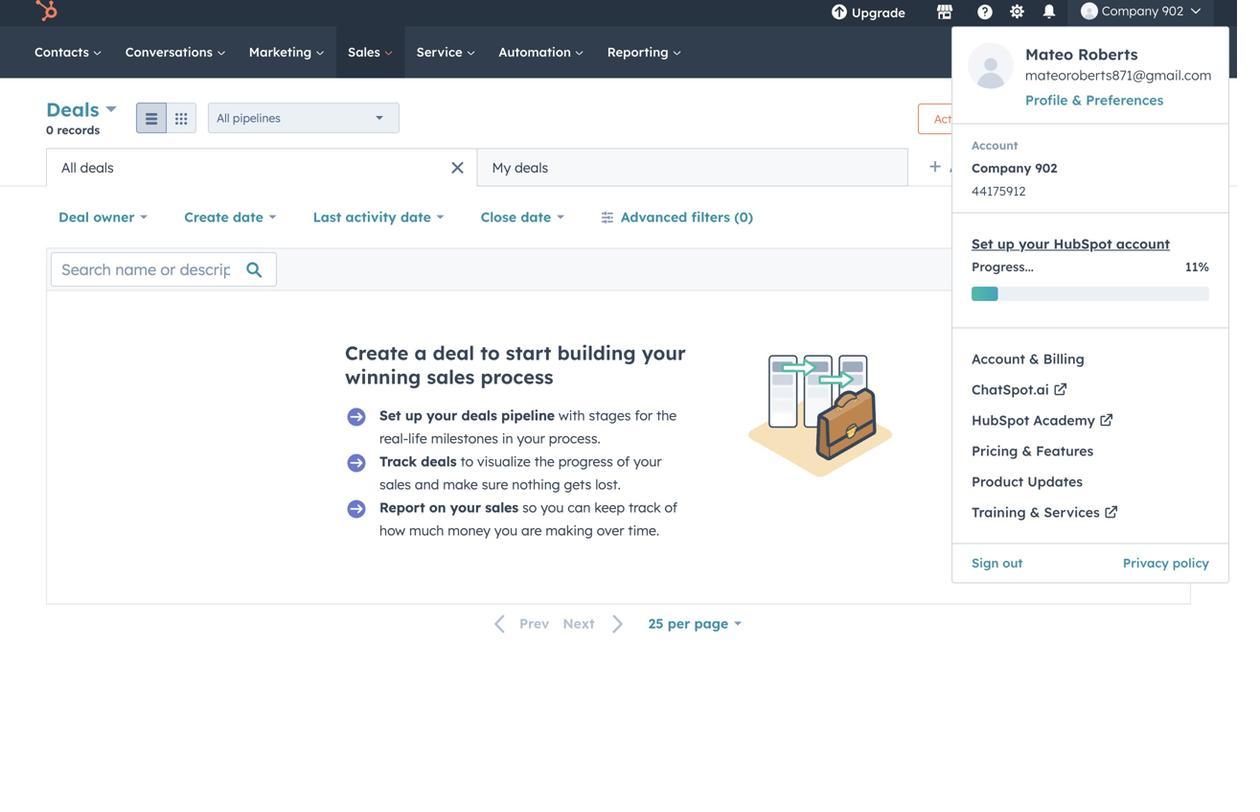 Task type: vqa. For each thing, say whether or not it's contained in the screenshot.
caret image to the bottom
no



Task type: locate. For each thing, give the bounding box(es) containing it.
billing
[[1044, 355, 1085, 372]]

1 horizontal spatial up
[[998, 240, 1015, 256]]

visualize
[[478, 457, 531, 474]]

1 vertical spatial the
[[535, 457, 555, 474]]

sales down track
[[380, 480, 411, 497]]

set
[[972, 240, 994, 256], [380, 411, 401, 428]]

2 horizontal spatial sales
[[485, 503, 519, 520]]

of right 'track'
[[665, 503, 678, 520]]

deals for my deals
[[515, 163, 549, 180]]

& inside 'pricing & features' link
[[1023, 447, 1033, 464]]

deals
[[46, 102, 99, 126]]

mateo roberts image
[[1081, 7, 1099, 24], [968, 47, 1014, 93]]

page
[[695, 619, 729, 636]]

0 vertical spatial sales
[[427, 369, 475, 393]]

up inside company 902 menu
[[998, 240, 1015, 256]]

up up life at left bottom
[[405, 411, 423, 428]]

so you can keep track of how much money you are making over time.
[[380, 503, 678, 543]]

process
[[481, 369, 554, 393]]

your up export button
[[1019, 240, 1050, 256]]

0 vertical spatial deal
[[1152, 116, 1176, 130]]

all deals
[[61, 163, 114, 180]]

2 horizontal spatial create
[[1113, 116, 1149, 130]]

1 vertical spatial mateo roberts image
[[968, 47, 1014, 93]]

your down pipeline
[[517, 434, 545, 451]]

deals inside all deals button
[[80, 163, 114, 180]]

1 vertical spatial deal
[[433, 345, 475, 369]]

all down 0 records
[[61, 163, 76, 180]]

export button
[[1020, 261, 1081, 286]]

automation link
[[487, 31, 596, 82]]

1 horizontal spatial you
[[541, 503, 564, 520]]

all inside button
[[61, 163, 76, 180]]

contacts link
[[23, 31, 114, 82]]

deals inside my deals button
[[515, 163, 549, 180]]

the
[[657, 411, 677, 428], [535, 457, 555, 474]]

sales inside create a deal to start building your winning sales process
[[427, 369, 475, 393]]

deals down 'records'
[[80, 163, 114, 180]]

deals button
[[46, 100, 117, 128]]

deals banner
[[46, 100, 1192, 152]]

sales down the sure
[[485, 503, 519, 520]]

last activity date button
[[301, 202, 457, 241]]

date for close date
[[521, 213, 551, 230]]

0 horizontal spatial create
[[184, 213, 229, 230]]

training
[[972, 508, 1027, 525]]

to down the milestones
[[461, 457, 474, 474]]

1 horizontal spatial mateo roberts image
[[1081, 7, 1099, 24]]

0 vertical spatial the
[[657, 411, 677, 428]]

set up progress... at the top right of the page
[[972, 240, 994, 256]]

privacy
[[1124, 559, 1170, 575]]

2 date from the left
[[401, 213, 431, 230]]

link opens in a new window image
[[1101, 418, 1113, 431], [1105, 510, 1118, 523]]

0 horizontal spatial set
[[380, 411, 401, 428]]

the inside to visualize the progress of your sales and make sure nothing gets lost.
[[535, 457, 555, 474]]

deal
[[1152, 116, 1176, 130], [433, 345, 475, 369]]

deals for all deals
[[80, 163, 114, 180]]

prev button
[[483, 616, 557, 641]]

0 vertical spatial of
[[617, 457, 630, 474]]

your up for
[[642, 345, 686, 369]]

0 horizontal spatial to
[[461, 457, 474, 474]]

all left pipelines
[[217, 115, 230, 129]]

1 vertical spatial sales
[[380, 480, 411, 497]]

date right activity
[[401, 213, 431, 230]]

deals right "my" on the left of page
[[515, 163, 549, 180]]

0 horizontal spatial all
[[61, 163, 76, 180]]

of up lost.
[[617, 457, 630, 474]]

mateo roberts image down help "icon"
[[968, 47, 1014, 93]]

building
[[558, 345, 636, 369]]

sign out
[[972, 559, 1023, 575]]

0 vertical spatial create
[[1113, 116, 1149, 130]]

mateo roberts menu item
[[952, 0, 1230, 588]]

0 horizontal spatial you
[[495, 526, 518, 543]]

your inside company 902 menu
[[1019, 240, 1050, 256]]

2 vertical spatial sales
[[485, 503, 519, 520]]

1 horizontal spatial sales
[[427, 369, 475, 393]]

0 horizontal spatial the
[[535, 457, 555, 474]]

1 vertical spatial you
[[495, 526, 518, 543]]

pricing & features link
[[953, 440, 1229, 471]]

sales
[[427, 369, 475, 393], [380, 480, 411, 497], [485, 503, 519, 520]]

activity
[[346, 213, 397, 230]]

link opens in a new window image down product updates 'link'
[[1105, 510, 1118, 523]]

services
[[1045, 508, 1101, 525]]

notifications button
[[1034, 0, 1066, 31]]

close date button
[[468, 202, 577, 241]]

deals for track deals
[[421, 457, 457, 474]]

set inside company 902 menu
[[972, 240, 994, 256]]

0 vertical spatial hubspot
[[1054, 240, 1113, 256]]

academy
[[1034, 416, 1096, 433]]

(0)
[[735, 213, 754, 230]]

prev
[[520, 620, 550, 636]]

1 horizontal spatial all
[[217, 115, 230, 129]]

marketplaces image
[[937, 9, 954, 26]]

1 horizontal spatial date
[[401, 213, 431, 230]]

0 records
[[46, 127, 100, 141]]

advanced
[[621, 213, 688, 230]]

up up progress... at the top right of the page
[[998, 240, 1015, 256]]

your up the milestones
[[427, 411, 458, 428]]

you
[[541, 503, 564, 520], [495, 526, 518, 543]]

1 horizontal spatial set
[[972, 240, 994, 256]]

up
[[998, 240, 1015, 256], [405, 411, 423, 428]]

reporting
[[608, 48, 673, 64]]

marketing
[[249, 48, 315, 64]]

0 horizontal spatial sales
[[380, 480, 411, 497]]

1 horizontal spatial create
[[345, 345, 409, 369]]

0 vertical spatial up
[[998, 240, 1015, 256]]

0 vertical spatial link opens in a new window image
[[1101, 418, 1113, 431]]

deal right a
[[433, 345, 475, 369]]

link opens in a new window image up 'pricing & features' link
[[1101, 418, 1113, 431]]

1 vertical spatial create
[[184, 213, 229, 230]]

lost.
[[596, 480, 621, 497]]

the right for
[[657, 411, 677, 428]]

you right so
[[541, 503, 564, 520]]

1 horizontal spatial to
[[481, 345, 500, 369]]

& down product updates
[[1030, 508, 1041, 525]]

link opens in a new window image for hubspot academy
[[1101, 418, 1113, 431]]

0 horizontal spatial of
[[617, 457, 630, 474]]

contacts
[[35, 48, 93, 64]]

create
[[1113, 116, 1149, 130], [184, 213, 229, 230], [345, 345, 409, 369]]

hubspot academy
[[972, 416, 1096, 433]]

conversations
[[125, 48, 217, 64]]

1 vertical spatial link opens in a new window image
[[1105, 510, 1118, 523]]

& inside the account & billing link
[[1030, 355, 1040, 372]]

privacy policy link
[[1124, 556, 1210, 579]]

create inside button
[[1113, 116, 1149, 130]]

0 vertical spatial set
[[972, 240, 994, 256]]

deal down preferences in the right top of the page
[[1152, 116, 1176, 130]]

link opens in a new window image
[[1055, 387, 1067, 400]]

out
[[1003, 559, 1023, 575]]

25 per page
[[649, 619, 729, 636]]

menu item inside mateo roberts menu
[[919, 0, 923, 31]]

25 per page button
[[636, 609, 755, 647]]

1 vertical spatial to
[[461, 457, 474, 474]]

0 horizontal spatial mateo roberts image
[[968, 47, 1014, 93]]

mateo roberts image inside company 902 popup button
[[1081, 7, 1099, 24]]

actions button
[[918, 108, 1002, 139]]

create left a
[[345, 345, 409, 369]]

set for set up your deals pipeline
[[380, 411, 401, 428]]

pricing
[[972, 447, 1019, 464]]

of
[[617, 457, 630, 474], [665, 503, 678, 520]]

2 horizontal spatial date
[[521, 213, 551, 230]]

Search HubSpot search field
[[968, 40, 1203, 73]]

date inside popup button
[[233, 213, 263, 230]]

stages
[[589, 411, 631, 428]]

1 date from the left
[[233, 213, 263, 230]]

account & billing link
[[953, 348, 1229, 379]]

create inside popup button
[[184, 213, 229, 230]]

view
[[981, 163, 1012, 180]]

date right close
[[521, 213, 551, 230]]

mateo roberts image right notifications dropdown button
[[1081, 7, 1099, 24]]

sales
[[348, 48, 384, 64]]

1 horizontal spatial of
[[665, 503, 678, 520]]

sales up set up your deals pipeline
[[427, 369, 475, 393]]

up for set up your deals pipeline
[[405, 411, 423, 428]]

sign out link
[[972, 556, 1023, 579]]

your up 'track'
[[634, 457, 662, 474]]

set up real-
[[380, 411, 401, 428]]

create inside create a deal to start building your winning sales process
[[345, 345, 409, 369]]

the up nothing
[[535, 457, 555, 474]]

features
[[1037, 447, 1094, 464]]

reporting link
[[596, 31, 694, 82]]

0 vertical spatial mateo roberts image
[[1081, 7, 1099, 24]]

link opens in a new window image for training & services
[[1105, 510, 1118, 523]]

your inside with stages for the real-life milestones in your process.
[[517, 434, 545, 451]]

you left are
[[495, 526, 518, 543]]

1 horizontal spatial the
[[657, 411, 677, 428]]

1 vertical spatial up
[[405, 411, 423, 428]]

1 horizontal spatial deal
[[1152, 116, 1176, 130]]

1 vertical spatial hubspot
[[972, 416, 1030, 433]]

marketplaces button
[[925, 0, 965, 31]]

a
[[415, 345, 427, 369]]

mateo
[[1026, 49, 1074, 68]]

hubspot
[[1054, 240, 1113, 256], [972, 416, 1030, 433]]

0 horizontal spatial up
[[405, 411, 423, 428]]

& up product updates
[[1023, 447, 1033, 464]]

can
[[568, 503, 591, 520]]

0 vertical spatial all
[[217, 115, 230, 129]]

with
[[559, 411, 585, 428]]

& right profile on the right of the page
[[1073, 96, 1083, 113]]

& left the billing
[[1030, 355, 1040, 372]]

1 vertical spatial all
[[61, 163, 76, 180]]

0 horizontal spatial deal
[[433, 345, 475, 369]]

deals up the and
[[421, 457, 457, 474]]

create down preferences in the right top of the page
[[1113, 116, 1149, 130]]

in
[[502, 434, 513, 451]]

date down all deals button
[[233, 213, 263, 230]]

up for set up your hubspot account
[[998, 240, 1015, 256]]

hubspot up pricing at the right bottom
[[972, 416, 1030, 433]]

close
[[481, 213, 517, 230]]

menu item
[[919, 0, 923, 31]]

0 horizontal spatial date
[[233, 213, 263, 230]]

create up the search name or description search field on the left of the page
[[184, 213, 229, 230]]

your inside to visualize the progress of your sales and make sure nothing gets lost.
[[634, 457, 662, 474]]

mateo roberts menu
[[818, 0, 1230, 588]]

deals
[[80, 163, 114, 180], [515, 163, 549, 180], [462, 411, 497, 428], [421, 457, 457, 474]]

0 vertical spatial to
[[481, 345, 500, 369]]

so
[[523, 503, 537, 520]]

create for create a deal to start building your winning sales process
[[345, 345, 409, 369]]

hubspot up export button
[[1054, 240, 1113, 256]]

&
[[1073, 96, 1083, 113], [1030, 355, 1040, 372], [1023, 447, 1033, 464], [1030, 508, 1041, 525]]

2 vertical spatial create
[[345, 345, 409, 369]]

roberts
[[1079, 49, 1139, 68]]

date for create date
[[233, 213, 263, 230]]

3 date from the left
[[521, 213, 551, 230]]

1 vertical spatial set
[[380, 411, 401, 428]]

deal inside create a deal to start building your winning sales process
[[433, 345, 475, 369]]

all inside popup button
[[217, 115, 230, 129]]

to left start
[[481, 345, 500, 369]]

902
[[1163, 7, 1184, 23]]

& for services
[[1030, 508, 1041, 525]]

keep
[[595, 503, 625, 520]]

group
[[136, 107, 197, 138]]

much
[[409, 526, 444, 543]]

company 902 menu
[[952, 31, 1230, 588]]

1 vertical spatial of
[[665, 503, 678, 520]]

all for all deals
[[61, 163, 76, 180]]

0 horizontal spatial hubspot
[[972, 416, 1030, 433]]



Task type: describe. For each thing, give the bounding box(es) containing it.
settings image
[[1009, 8, 1026, 25]]

all pipelines button
[[208, 107, 400, 138]]

are
[[522, 526, 542, 543]]

the inside with stages for the real-life milestones in your process.
[[657, 411, 677, 428]]

my deals
[[492, 163, 549, 180]]

automation
[[499, 48, 575, 64]]

sure
[[482, 480, 509, 497]]

real-
[[380, 434, 409, 451]]

create deal
[[1113, 116, 1176, 130]]

your inside create a deal to start building your winning sales process
[[642, 345, 686, 369]]

conversations link
[[114, 31, 238, 82]]

of inside to visualize the progress of your sales and make sure nothing gets lost.
[[617, 457, 630, 474]]

set up your hubspot account
[[972, 240, 1171, 256]]

profile
[[1026, 96, 1069, 113]]

gets
[[564, 480, 592, 497]]

mateoroberts871@gmail.com
[[1026, 71, 1212, 88]]

0 vertical spatial you
[[541, 503, 564, 520]]

settings link
[[1006, 5, 1030, 25]]

notifications image
[[1041, 9, 1058, 26]]

pagination navigation
[[483, 615, 636, 641]]

marketing link
[[238, 31, 337, 82]]

chatspot.ai
[[972, 385, 1050, 402]]

set up your deals pipeline
[[380, 411, 555, 428]]

to visualize the progress of your sales and make sure nothing gets lost.
[[380, 457, 662, 497]]

deal owner
[[58, 213, 135, 230]]

create for create deal
[[1113, 116, 1149, 130]]

account
[[972, 355, 1026, 372]]

all pipelines
[[217, 115, 281, 129]]

add view (2/5) button
[[917, 152, 1073, 191]]

preferences
[[1087, 96, 1164, 113]]

sales link
[[337, 31, 405, 82]]

per
[[668, 619, 691, 636]]

last
[[313, 213, 342, 230]]

create deal button
[[1097, 108, 1192, 139]]

report
[[380, 503, 425, 520]]

& inside mateo roberts mateoroberts871@gmail.com profile & preferences
[[1073, 96, 1083, 113]]

deal inside button
[[1152, 116, 1176, 130]]

export
[[1033, 267, 1069, 281]]

1 horizontal spatial hubspot
[[1054, 240, 1113, 256]]

set for set up your hubspot account
[[972, 240, 994, 256]]

import
[[1030, 116, 1069, 130]]

service
[[417, 48, 466, 64]]

how
[[380, 526, 406, 543]]

track deals
[[380, 457, 457, 474]]

sales inside to visualize the progress of your sales and make sure nothing gets lost.
[[380, 480, 411, 497]]

25
[[649, 619, 664, 636]]

life
[[409, 434, 427, 451]]

of inside so you can keep track of how much money you are making over time.
[[665, 503, 678, 520]]

create date button
[[172, 202, 289, 241]]

pipelines
[[233, 115, 281, 129]]

track
[[629, 503, 661, 520]]

& for billing
[[1030, 355, 1040, 372]]

on
[[429, 503, 446, 520]]

all for all pipelines
[[217, 115, 230, 129]]

product updates link
[[953, 471, 1229, 501]]

training & services
[[972, 508, 1101, 525]]

company 902
[[1103, 7, 1184, 23]]

report on your sales
[[380, 503, 519, 520]]

& for features
[[1023, 447, 1033, 464]]

upgrade image
[[831, 9, 848, 26]]

Search name or description search field
[[51, 256, 277, 291]]

updates
[[1028, 477, 1084, 494]]

import button
[[1014, 108, 1085, 139]]

next
[[563, 620, 595, 636]]

11%
[[1186, 263, 1210, 279]]

service link
[[405, 31, 487, 82]]

track
[[380, 457, 417, 474]]

winning
[[345, 369, 421, 393]]

add view (2/5)
[[950, 163, 1049, 180]]

create a deal to start building your winning sales process
[[345, 345, 686, 393]]

hubspot image
[[35, 4, 58, 27]]

nothing
[[512, 480, 561, 497]]

making
[[546, 526, 593, 543]]

over
[[597, 526, 625, 543]]

advanced filters (0)
[[621, 213, 754, 230]]

deals up the milestones
[[462, 411, 497, 428]]

my
[[492, 163, 511, 180]]

your up the money
[[450, 503, 481, 520]]

progress
[[559, 457, 613, 474]]

to inside create a deal to start building your winning sales process
[[481, 345, 500, 369]]

add
[[950, 163, 977, 180]]

make
[[443, 480, 478, 497]]

group inside the 'deals' "banner"
[[136, 107, 197, 138]]

deal
[[58, 213, 89, 230]]

milestones
[[431, 434, 499, 451]]

create for create date
[[184, 213, 229, 230]]

privacy policy
[[1124, 559, 1210, 575]]

with stages for the real-life milestones in your process.
[[380, 411, 677, 451]]

help image
[[977, 9, 994, 26]]

0
[[46, 127, 54, 141]]

next button
[[557, 616, 636, 641]]

process.
[[549, 434, 601, 451]]

product
[[972, 477, 1024, 494]]

company 902 button
[[1070, 0, 1213, 31]]

owner
[[93, 213, 135, 230]]

progress...
[[972, 263, 1034, 279]]

close date
[[481, 213, 551, 230]]

(2/5)
[[1016, 163, 1049, 180]]

to inside to visualize the progress of your sales and make sure nothing gets lost.
[[461, 457, 474, 474]]

start
[[506, 345, 552, 369]]

pipeline
[[502, 411, 555, 428]]



